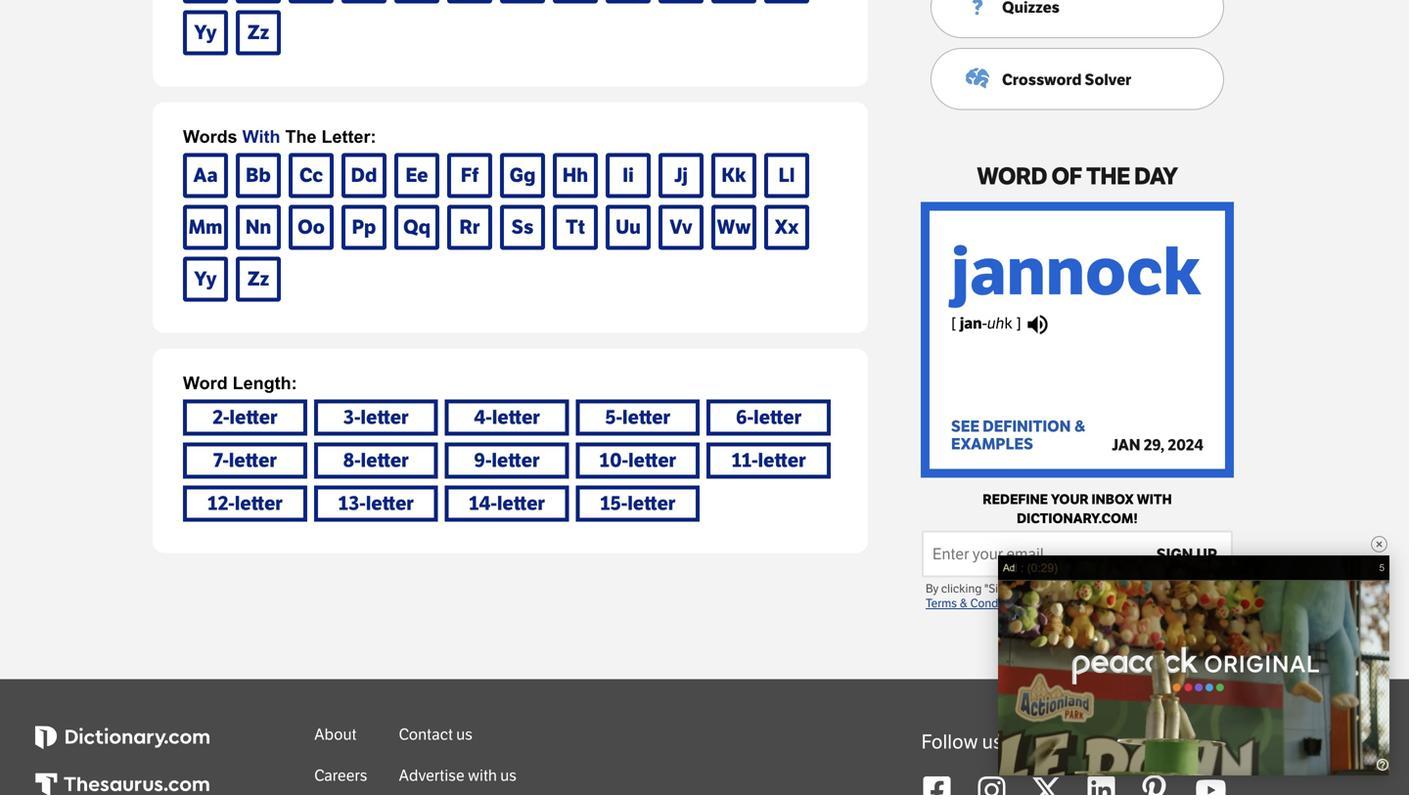 Task type: describe. For each thing, give the bounding box(es) containing it.
up
[[1245, 576, 1265, 593]]

advertise with us
[[399, 767, 517, 786]]

7-
[[213, 449, 229, 473]]

with for the
[[242, 127, 280, 147]]

us for contact us
[[456, 726, 473, 745]]

the for letter:
[[285, 127, 317, 147]]

12-letter
[[207, 492, 283, 516]]

letter for 12-
[[235, 492, 283, 516]]

hh
[[563, 164, 588, 187]]

from
[[1311, 576, 1348, 593]]

kk link
[[712, 153, 757, 198]]

letter for 4-
[[492, 406, 540, 430]]

nn
[[246, 216, 271, 239]]

how
[[1015, 576, 1047, 593]]

pinterest image
[[1141, 775, 1173, 796]]

13-letter link
[[314, 486, 438, 522]]

uh
[[988, 314, 1005, 333]]

clicking
[[942, 583, 982, 596]]

11-letter
[[732, 449, 806, 473]]

dict
[[1383, 576, 1410, 593]]

2 yy link from the top
[[183, 257, 228, 302]]

jan
[[960, 314, 983, 333]]

kk
[[722, 164, 747, 187]]

3-
[[343, 406, 361, 430]]

Enter your email email field
[[922, 531, 1234, 578]]

with inside redefine your inbox with dictionary.com!
[[1137, 492, 1173, 509]]

1 zz link from the top
[[236, 10, 281, 55]]

jj link
[[659, 153, 704, 198]]

dd
[[351, 164, 377, 187]]

9-
[[474, 449, 492, 473]]

5-letter
[[606, 406, 671, 430]]

oo link
[[289, 205, 334, 250]]

day
[[1135, 163, 1178, 191]]

instagram image
[[977, 775, 1008, 796]]

cc
[[299, 164, 323, 187]]

ff link
[[447, 153, 492, 198]]

follow us
[[922, 731, 1003, 755]]

11-letter link
[[707, 443, 831, 479]]

see definition & examples link
[[952, 417, 1092, 454]]

8-letter link
[[314, 443, 438, 479]]

uu link
[[606, 205, 651, 250]]

letter for 11-
[[758, 449, 806, 473]]

11-
[[732, 449, 758, 473]]

policies.
[[1092, 597, 1136, 611]]

jan
[[1112, 436, 1141, 455]]

6-
[[736, 406, 754, 430]]

you
[[1039, 583, 1058, 596]]

14-letter link
[[445, 486, 569, 522]]

mm
[[189, 216, 223, 239]]

[
[[952, 314, 957, 333]]

4-letter
[[474, 406, 540, 430]]

redefine
[[983, 492, 1049, 509]]

5-
[[606, 406, 623, 430]]

redefine your inbox with dictionary.com!
[[983, 492, 1173, 528]]

my
[[1294, 727, 1315, 746]]

letter for 10-
[[629, 449, 677, 473]]

7-letter
[[213, 449, 277, 473]]

ee link
[[395, 153, 440, 198]]

advertise with us link
[[399, 767, 517, 786]]

15-letter link
[[576, 486, 700, 522]]

the
[[1352, 576, 1379, 593]]

examples
[[952, 435, 1034, 454]]

ww link
[[712, 205, 757, 250]]

ee
[[406, 164, 428, 187]]

letter for 6-
[[754, 406, 802, 430]]

dictionary.com!
[[1017, 511, 1139, 528]]

ll
[[779, 164, 795, 187]]

8-
[[343, 449, 361, 473]]

ff
[[461, 164, 479, 187]]

3-letter
[[343, 406, 409, 430]]

5-letter link
[[576, 400, 700, 436]]

ii
[[623, 164, 634, 187]]

tt link
[[553, 205, 598, 250]]

letter for 14-
[[497, 492, 545, 516]]

terms & conditions and privacy policies. link
[[926, 597, 1136, 611]]

woo
[[1072, 576, 1103, 593]]

[ jan - uh k  ]
[[952, 314, 1025, 333]]

letter for 13-
[[366, 492, 414, 516]]

hh link
[[553, 153, 598, 198]]

13-letter
[[338, 492, 414, 516]]

10-letter
[[600, 449, 677, 473]]

word for 2-letter
[[183, 373, 228, 394]]

jannock
[[952, 233, 1202, 313]]

rr
[[460, 216, 480, 239]]

ll link
[[765, 153, 810, 198]]

dictionary.com
[[1134, 583, 1211, 596]]

careers
[[314, 767, 368, 786]]

6-letter link
[[707, 400, 831, 436]]

accepting
[[1079, 583, 1131, 596]]

definition
[[983, 417, 1071, 437]]

words
[[183, 127, 238, 147]]

& inside by clicking "sign up", you are accepting dictionary.com terms & conditions and privacy policies.
[[960, 597, 968, 611]]



Task type: vqa. For each thing, say whether or not it's contained in the screenshot.
the topmost gullywasher
no



Task type: locate. For each thing, give the bounding box(es) containing it.
4-
[[474, 406, 492, 430]]

word up 2-
[[183, 373, 228, 394]]

zz link
[[236, 10, 281, 55], [236, 257, 281, 302]]

the right of
[[1087, 163, 1130, 191]]

0 horizontal spatial word
[[183, 373, 228, 394]]

0 vertical spatial the
[[285, 127, 317, 147]]

3-letter link
[[314, 400, 438, 436]]

letter down 6-letter link
[[758, 449, 806, 473]]

privacy
[[1052, 597, 1090, 611]]

0 vertical spatial yy link
[[183, 10, 228, 55]]

conditions
[[971, 597, 1028, 611]]

0 vertical spatial yy
[[194, 21, 217, 44]]

1 vertical spatial word
[[183, 373, 228, 394]]

zz for 1st zz link
[[248, 21, 269, 44]]

1 horizontal spatial the
[[1087, 163, 1130, 191]]

letter for 9-
[[492, 449, 540, 473]]

0 horizontal spatial us
[[456, 726, 473, 745]]

9-letter
[[474, 449, 540, 473]]

xx link
[[765, 205, 810, 250]]

& down clicking
[[960, 597, 968, 611]]

letter inside 9-letter link
[[492, 449, 540, 473]]

2 zz link from the top
[[236, 257, 281, 302]]

nn link
[[236, 205, 281, 250]]

gg
[[510, 164, 536, 187]]

1 horizontal spatial &
[[1075, 417, 1086, 437]]

word left of
[[977, 163, 1048, 191]]

word right a
[[1121, 576, 1158, 593]]

see
[[952, 417, 980, 437]]

0 vertical spatial word
[[977, 163, 1048, 191]]

follow
[[922, 731, 979, 755]]

bb link
[[236, 153, 281, 198]]

twitter image
[[1032, 775, 1063, 796]]

"sign
[[985, 583, 1012, 596]]

letter down 5-letter
[[629, 449, 677, 473]]

https://www.dictionary.com image
[[35, 727, 209, 751]]

zz
[[248, 21, 269, 44], [248, 268, 269, 291]]

contact us
[[399, 726, 473, 745]]

2-
[[213, 406, 230, 430]]

2-letter link
[[183, 400, 307, 436]]

1 yy link from the top
[[183, 10, 228, 55]]

2024
[[1168, 436, 1204, 455]]

2 vertical spatial word
[[1121, 576, 1158, 593]]

12-letter link
[[183, 486, 307, 522]]

letter inside 8-letter link
[[361, 449, 409, 473]]

& left jan
[[1075, 417, 1086, 437]]

1 yy from the top
[[194, 21, 217, 44]]

are
[[1061, 583, 1077, 596]]

aa
[[193, 164, 218, 187]]

us right contact
[[456, 726, 473, 745]]

my account
[[1294, 727, 1375, 746]]

letter inside 15-letter link
[[628, 492, 676, 516]]

letter down "3-letter" link
[[361, 449, 409, 473]]

letter down 9-letter link
[[497, 492, 545, 516]]

gg link
[[500, 153, 545, 198]]

1 horizontal spatial us
[[500, 767, 517, 786]]

to
[[1051, 576, 1067, 593]]

1 vertical spatial yy link
[[183, 257, 228, 302]]

0 vertical spatial &
[[1075, 417, 1086, 437]]

1 horizontal spatial with
[[468, 767, 497, 786]]

ww
[[717, 216, 751, 239]]

letter for 8-
[[361, 449, 409, 473]]

0 vertical spatial zz
[[248, 21, 269, 44]]

facebook image
[[922, 775, 953, 796]]

by
[[926, 583, 939, 596]]

lover:
[[1162, 576, 1206, 593]]

video player region
[[999, 556, 1410, 776]]

jj
[[675, 164, 688, 187]]

a
[[1107, 576, 1117, 593]]

terms
[[926, 597, 958, 611]]

youtube image
[[1196, 775, 1227, 796]]

pp
[[352, 216, 376, 239]]

cc link
[[289, 153, 334, 198]]

pick-
[[1210, 576, 1245, 593]]

letter down 8-letter link
[[366, 492, 414, 516]]

with up the "bb"
[[242, 127, 280, 147]]

1 vertical spatial &
[[960, 597, 968, 611]]

linkedin image
[[1086, 775, 1118, 796]]

by clicking "sign up", you are accepting dictionary.com terms & conditions and privacy policies.
[[926, 583, 1211, 611]]

with right advertise
[[468, 767, 497, 786]]

letter for 15-
[[628, 492, 676, 516]]

of
[[1052, 163, 1082, 191]]

word for jannock
[[977, 163, 1048, 191]]

1 horizontal spatial word
[[977, 163, 1048, 191]]

0 vertical spatial with
[[242, 127, 280, 147]]

letter inside 12-letter link
[[235, 492, 283, 516]]

us right advertise
[[500, 767, 517, 786]]

xx
[[775, 216, 799, 239]]

8-letter
[[343, 449, 409, 473]]

2 zz from the top
[[248, 268, 269, 291]]

1 vertical spatial the
[[1087, 163, 1130, 191]]

the up cc link
[[285, 127, 317, 147]]

crossword solver
[[1003, 70, 1132, 89]]

vv link
[[659, 205, 704, 250]]

word length:
[[183, 373, 297, 394]]

zz for 2nd zz link from the top of the page
[[248, 268, 269, 291]]

with right inbox
[[1137, 492, 1173, 509]]

oo
[[298, 216, 325, 239]]

letter for 2-
[[230, 406, 278, 430]]

with for us
[[468, 767, 497, 786]]

word of the day
[[977, 163, 1178, 191]]

]
[[1016, 314, 1022, 333]]

letter down length:
[[230, 406, 278, 430]]

12-
[[207, 492, 235, 516]]

letter up 11-letter link
[[754, 406, 802, 430]]

rr link
[[447, 205, 492, 250]]

letter inside 6-letter link
[[754, 406, 802, 430]]

advertise
[[399, 767, 465, 786]]

how to woo a word lover: pick-up lines from the dict
[[1015, 576, 1410, 593]]

letter inside 14-letter link
[[497, 492, 545, 516]]

2 horizontal spatial word
[[1121, 576, 1158, 593]]

qq
[[403, 216, 431, 239]]

1 vertical spatial zz link
[[236, 257, 281, 302]]

4-letter link
[[445, 400, 569, 436]]

letter inside 5-letter link
[[623, 406, 671, 430]]

word inside video player region
[[1121, 576, 1158, 593]]

about
[[314, 726, 357, 745]]

2 vertical spatial with
[[468, 767, 497, 786]]

13-
[[338, 492, 366, 516]]

crossword
[[1003, 70, 1082, 89]]

letter inside 4-letter link
[[492, 406, 540, 430]]

length:
[[233, 373, 297, 394]]

letter up 14-letter link
[[492, 449, 540, 473]]

the for day
[[1087, 163, 1130, 191]]

2 yy from the top
[[194, 268, 217, 291]]

see definition & examples
[[952, 417, 1086, 454]]

2 horizontal spatial with
[[1137, 492, 1173, 509]]

letter inside "13-letter" link
[[366, 492, 414, 516]]

vv
[[670, 216, 693, 239]]

& inside see definition & examples
[[1075, 417, 1086, 437]]

letter inside 2-letter link
[[230, 406, 278, 430]]

1 vertical spatial zz
[[248, 268, 269, 291]]

letter for 5-
[[623, 406, 671, 430]]

letter inside 10-letter link
[[629, 449, 677, 473]]

letter down 7-letter "link"
[[235, 492, 283, 516]]

letter inside 7-letter "link"
[[229, 449, 277, 473]]

letter for 7-
[[229, 449, 277, 473]]

1 vertical spatial yy
[[194, 268, 217, 291]]

letter up 12-letter link
[[229, 449, 277, 473]]

letter for 3-
[[361, 406, 409, 430]]

0 horizontal spatial the
[[285, 127, 317, 147]]

4
[[1380, 563, 1385, 574]]

ss
[[512, 216, 534, 239]]

with
[[242, 127, 280, 147], [1137, 492, 1173, 509], [468, 767, 497, 786]]

letter up 9-letter link
[[492, 406, 540, 430]]

letter inside 11-letter link
[[758, 449, 806, 473]]

https://www.thesaurus.com image
[[35, 774, 209, 796]]

letter up 10-letter link
[[623, 406, 671, 430]]

lines
[[1269, 576, 1307, 593]]

us for follow us
[[983, 731, 1003, 755]]

0 horizontal spatial with
[[242, 127, 280, 147]]

None submit
[[1144, 532, 1231, 579]]

1 vertical spatial with
[[1137, 492, 1173, 509]]

2 horizontal spatial us
[[983, 731, 1003, 755]]

words with the letter:
[[183, 127, 376, 147]]

letter inside "3-letter" link
[[361, 406, 409, 430]]

0 vertical spatial zz link
[[236, 10, 281, 55]]

0 horizontal spatial &
[[960, 597, 968, 611]]

us up instagram image
[[983, 731, 1003, 755]]

yy
[[194, 21, 217, 44], [194, 268, 217, 291]]

letter down 10-letter link
[[628, 492, 676, 516]]

10-letter link
[[576, 443, 700, 479]]

up",
[[1015, 583, 1037, 596]]

9-letter link
[[445, 443, 569, 479]]

crossword solver link
[[931, 48, 1225, 110]]

letter up 8-letter link
[[361, 406, 409, 430]]

uu
[[616, 216, 641, 239]]

ss link
[[500, 205, 545, 250]]

yy link
[[183, 10, 228, 55], [183, 257, 228, 302]]

1 zz from the top
[[248, 21, 269, 44]]



